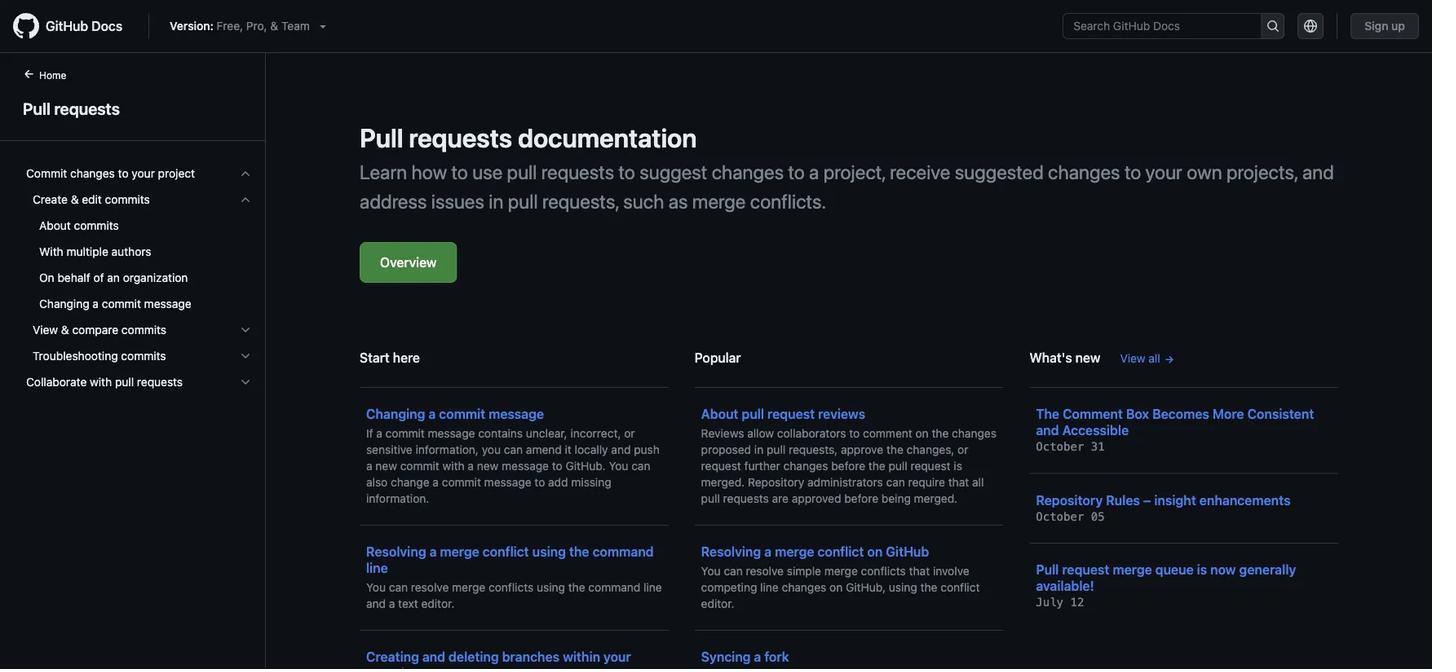 Task type: vqa. For each thing, say whether or not it's contained in the screenshot.
"managing your github copilot subscription for your personal account"
no



Task type: locate. For each thing, give the bounding box(es) containing it.
1 horizontal spatial on
[[868, 545, 883, 560]]

0 horizontal spatial repository
[[748, 476, 805, 490]]

1 horizontal spatial &
[[71, 193, 79, 206]]

resolve inside resolving a merge conflict using the command line you can resolve merge conflicts using the command line and a text editor.
[[411, 581, 449, 595]]

1 vertical spatial requests,
[[789, 443, 838, 457]]

triangle down image
[[316, 20, 329, 33]]

1 horizontal spatial pull
[[360, 122, 403, 153]]

using inside resolving a merge conflict on github you can resolve simple merge conflicts that involve competing line changes on github, using the conflict editor.
[[889, 581, 918, 595]]

0 vertical spatial conflicts
[[861, 565, 906, 578]]

and inside changing a commit message if a commit message contains unclear, incorrect, or sensitive information, you can amend it locally and push a new commit with a new message to github. you can also change a commit message to add missing information.
[[611, 443, 631, 457]]

home
[[39, 69, 66, 81]]

merged. down require
[[914, 492, 958, 506]]

1 vertical spatial that
[[909, 565, 930, 578]]

0 vertical spatial view
[[33, 324, 58, 337]]

merge inside pull requests documentation learn how to use pull requests to suggest changes to a project, receive suggested changes to your own projects, and address issues in pull requests, such as merge conflicts.
[[693, 190, 746, 213]]

0 vertical spatial command
[[593, 545, 654, 560]]

changing for changing a commit message
[[39, 297, 89, 311]]

repository inside repository rules – insight enhancements october 05
[[1036, 493, 1103, 508]]

repository inside "about pull request reviews reviews allow collaborators to comment on the changes proposed in pull requests, approve the changes, or request further changes before the pull request is merged. repository administrators can require that all pull requests are approved before being merged."
[[748, 476, 805, 490]]

resolving a merge conflict on github you can resolve simple merge conflicts that involve competing line changes on github, using the conflict editor.
[[701, 545, 980, 611]]

2 sc 9kayk9 0 image from the top
[[239, 193, 252, 206]]

2 october from the top
[[1036, 510, 1085, 524]]

requests up use
[[409, 122, 512, 153]]

0 horizontal spatial requests,
[[542, 190, 619, 213]]

line left competing
[[644, 581, 662, 595]]

sign
[[1365, 19, 1389, 33]]

repository rules – insight enhancements october 05
[[1036, 493, 1291, 524]]

2 commit changes to your project element from the top
[[13, 187, 265, 370]]

merged. down "proposed"
[[701, 476, 745, 490]]

a inside pull requests element
[[93, 297, 99, 311]]

all right require
[[973, 476, 984, 490]]

unclear,
[[526, 427, 568, 441]]

1 horizontal spatial in
[[755, 443, 764, 457]]

to
[[452, 161, 468, 184], [619, 161, 635, 184], [788, 161, 805, 184], [1125, 161, 1142, 184], [118, 167, 129, 180], [850, 427, 860, 441], [552, 460, 563, 473], [535, 476, 545, 490]]

changing a commit message
[[39, 297, 191, 311]]

editor. right text
[[421, 598, 455, 611]]

changing down "behalf"
[[39, 297, 89, 311]]

1 horizontal spatial your
[[604, 650, 631, 665]]

requests, inside pull requests documentation learn how to use pull requests to suggest changes to a project, receive suggested changes to your own projects, and address issues in pull requests, such as merge conflicts.
[[542, 190, 619, 213]]

commit changes to your project element
[[13, 161, 265, 370], [13, 187, 265, 370]]

1 horizontal spatial requests,
[[789, 443, 838, 457]]

2 horizontal spatial on
[[916, 427, 929, 441]]

resolving up competing
[[701, 545, 761, 560]]

october down the
[[1036, 441, 1085, 454]]

using right github,
[[889, 581, 918, 595]]

overview link
[[360, 242, 457, 283]]

commit inside pull requests element
[[102, 297, 141, 311]]

1 horizontal spatial about
[[701, 407, 739, 422]]

pull requests documentation learn how to use pull requests to suggest changes to a project, receive suggested changes to your own projects, and address issues in pull requests, such as merge conflicts.
[[360, 122, 1335, 213]]

& inside create & edit commits 'dropdown button'
[[71, 193, 79, 206]]

request inside pull request merge queue is now generally available! july 12
[[1063, 563, 1110, 578]]

1 commit changes to your project element from the top
[[13, 161, 265, 370]]

1 october from the top
[[1036, 441, 1085, 454]]

1 vertical spatial merged.
[[914, 492, 958, 506]]

to left use
[[452, 161, 468, 184]]

to inside "about pull request reviews reviews allow collaborators to comment on the changes proposed in pull requests, approve the changes, or request further changes before the pull request is merged. repository administrators can require that all pull requests are approved before being merged."
[[850, 427, 860, 441]]

line inside resolving a merge conflict on github you can resolve simple merge conflicts that involve competing line changes on github, using the conflict editor.
[[761, 581, 779, 595]]

0 horizontal spatial on
[[830, 581, 843, 595]]

pull for merge
[[1036, 563, 1059, 578]]

in down allow
[[755, 443, 764, 457]]

sc 9kayk9 0 image for commits
[[239, 324, 252, 337]]

sc 9kayk9 0 image inside collaborate with pull requests dropdown button
[[239, 376, 252, 389]]

resolving
[[366, 545, 426, 560], [701, 545, 761, 560]]

with down information,
[[443, 460, 465, 473]]

your left own
[[1146, 161, 1183, 184]]

view inside dropdown button
[[33, 324, 58, 337]]

changes inside resolving a merge conflict on github you can resolve simple merge conflicts that involve competing line changes on github, using the conflict editor.
[[782, 581, 827, 595]]

1 vertical spatial or
[[958, 443, 969, 457]]

can
[[504, 443, 523, 457], [632, 460, 651, 473], [886, 476, 905, 490], [724, 565, 743, 578], [389, 581, 408, 595]]

0 horizontal spatial or
[[624, 427, 635, 441]]

pull up allow
[[742, 407, 765, 422]]

repository up "are"
[[748, 476, 805, 490]]

start here
[[360, 350, 420, 366]]

0 vertical spatial before
[[832, 460, 866, 473]]

create & edit commits element
[[13, 187, 265, 317], [13, 213, 265, 317]]

view all link
[[1121, 350, 1175, 368]]

1 horizontal spatial editor.
[[701, 598, 735, 611]]

0 horizontal spatial conflicts
[[489, 581, 534, 595]]

1 horizontal spatial view
[[1121, 352, 1146, 366]]

0 vertical spatial resolve
[[746, 565, 784, 578]]

1 vertical spatial sc 9kayk9 0 image
[[239, 376, 252, 389]]

0 horizontal spatial resolve
[[411, 581, 449, 595]]

is down changes,
[[954, 460, 963, 473]]

1 sc 9kayk9 0 image from the top
[[239, 324, 252, 337]]

changing up if
[[366, 407, 425, 422]]

push
[[634, 443, 660, 457]]

1 vertical spatial with
[[443, 460, 465, 473]]

0 horizontal spatial with
[[90, 376, 112, 389]]

compare
[[72, 324, 118, 337]]

queue
[[1156, 563, 1194, 578]]

is left now at the right
[[1197, 563, 1208, 578]]

pull inside pull requests documentation learn how to use pull requests to suggest changes to a project, receive suggested changes to your own projects, and address issues in pull requests, such as merge conflicts.
[[360, 122, 403, 153]]

on left github,
[[830, 581, 843, 595]]

own
[[1187, 161, 1223, 184]]

conflict
[[483, 545, 529, 560], [818, 545, 864, 560], [941, 581, 980, 595]]

1 vertical spatial github
[[886, 545, 930, 560]]

new right "what's"
[[1076, 350, 1101, 366]]

1 vertical spatial &
[[71, 193, 79, 206]]

commits down view & compare commits dropdown button
[[121, 350, 166, 363]]

view & compare commits
[[33, 324, 167, 337]]

can up text
[[389, 581, 408, 595]]

before down "administrators"
[[845, 492, 879, 506]]

1 vertical spatial repository
[[1036, 493, 1103, 508]]

and inside the comment box becomes more consistent and accessible october 31
[[1036, 423, 1060, 439]]

1 vertical spatial october
[[1036, 510, 1085, 524]]

& left edit
[[71, 193, 79, 206]]

new down sensitive
[[376, 460, 397, 473]]

3 sc 9kayk9 0 image from the top
[[239, 350, 252, 363]]

1 vertical spatial all
[[973, 476, 984, 490]]

a inside resolving a merge conflict on github you can resolve simple merge conflicts that involve competing line changes on github, using the conflict editor.
[[765, 545, 772, 560]]

requests down troubleshooting commits dropdown button at the left of the page
[[137, 376, 183, 389]]

and down the
[[1036, 423, 1060, 439]]

0 vertical spatial repository
[[748, 476, 805, 490]]

sc 9kayk9 0 image for requests
[[239, 376, 252, 389]]

1 horizontal spatial with
[[443, 460, 465, 473]]

on inside "about pull request reviews reviews allow collaborators to comment on the changes proposed in pull requests, approve the changes, or request further changes before the pull request is merged. repository administrators can require that all pull requests are approved before being merged."
[[916, 427, 929, 441]]

a inside pull requests documentation learn how to use pull requests to suggest changes to a project, receive suggested changes to your own projects, and address issues in pull requests, such as merge conflicts.
[[809, 161, 819, 184]]

changing inside changing a commit message if a commit message contains unclear, incorrect, or sensitive information, you can amend it locally and push a new commit with a new message to github. you can also change a commit message to add missing information.
[[366, 407, 425, 422]]

0 vertical spatial is
[[954, 460, 963, 473]]

create & edit commits
[[33, 193, 150, 206]]

about inside "about pull request reviews reviews allow collaborators to comment on the changes proposed in pull requests, approve the changes, or request further changes before the pull request is merged. repository administrators can require that all pull requests are approved before being merged."
[[701, 407, 739, 422]]

0 horizontal spatial conflict
[[483, 545, 529, 560]]

as
[[669, 190, 688, 213]]

documentation
[[518, 122, 697, 153]]

0 horizontal spatial about
[[39, 219, 71, 233]]

comment
[[863, 427, 913, 441]]

1 horizontal spatial is
[[1197, 563, 1208, 578]]

1 horizontal spatial all
[[1149, 352, 1161, 366]]

that inside resolving a merge conflict on github you can resolve simple merge conflicts that involve competing line changes on github, using the conflict editor.
[[909, 565, 930, 578]]

1 horizontal spatial merged.
[[914, 492, 958, 506]]

about inside create & edit commits element
[[39, 219, 71, 233]]

0 horizontal spatial in
[[489, 190, 504, 213]]

with
[[90, 376, 112, 389], [443, 460, 465, 473]]

github left docs
[[46, 18, 88, 34]]

1 horizontal spatial github
[[886, 545, 930, 560]]

1 vertical spatial pull
[[360, 122, 403, 153]]

collaborate with pull requests button
[[20, 370, 259, 396]]

on up changes,
[[916, 427, 929, 441]]

1 horizontal spatial or
[[958, 443, 969, 457]]

view up troubleshooting
[[33, 324, 58, 337]]

resolving inside resolving a merge conflict using the command line you can resolve merge conflicts using the command line and a text editor.
[[366, 545, 426, 560]]

view up box
[[1121, 352, 1146, 366]]

0 horizontal spatial editor.
[[421, 598, 455, 611]]

command up within
[[589, 581, 641, 595]]

and up repository
[[422, 650, 446, 665]]

1 resolving from the left
[[366, 545, 426, 560]]

2 horizontal spatial &
[[270, 19, 278, 33]]

0 horizontal spatial &
[[61, 324, 69, 337]]

or up push
[[624, 427, 635, 441]]

consistent
[[1248, 407, 1315, 422]]

with down troubleshooting commits
[[90, 376, 112, 389]]

you inside resolving a merge conflict using the command line you can resolve merge conflicts using the command line and a text editor.
[[366, 581, 386, 595]]

changing
[[39, 297, 89, 311], [366, 407, 425, 422]]

1 vertical spatial resolve
[[411, 581, 449, 595]]

0 vertical spatial all
[[1149, 352, 1161, 366]]

the down involve
[[921, 581, 938, 595]]

github,
[[846, 581, 886, 595]]

commit down on behalf of an organization
[[102, 297, 141, 311]]

request up the available!
[[1063, 563, 1110, 578]]

your right within
[[604, 650, 631, 665]]

0 vertical spatial sc 9kayk9 0 image
[[239, 324, 252, 337]]

october left 05
[[1036, 510, 1085, 524]]

view for view & compare commits
[[33, 324, 58, 337]]

conflict for on
[[818, 545, 864, 560]]

changing inside create & edit commits element
[[39, 297, 89, 311]]

0 vertical spatial changing
[[39, 297, 89, 311]]

conflicts up creating and deleting branches within your repository link on the bottom left
[[489, 581, 534, 595]]

0 vertical spatial you
[[609, 460, 629, 473]]

message down organization
[[144, 297, 191, 311]]

comment
[[1063, 407, 1123, 422]]

you up competing
[[701, 565, 721, 578]]

fork
[[765, 650, 790, 665]]

using down add
[[533, 545, 566, 560]]

pull down 'home'
[[23, 99, 50, 118]]

october inside the comment box becomes more consistent and accessible october 31
[[1036, 441, 1085, 454]]

1 horizontal spatial resolve
[[746, 565, 784, 578]]

1 vertical spatial is
[[1197, 563, 1208, 578]]

0 horizontal spatial merged.
[[701, 476, 745, 490]]

1 vertical spatial about
[[701, 407, 739, 422]]

1 horizontal spatial that
[[949, 476, 970, 490]]

github down being
[[886, 545, 930, 560]]

before up "administrators"
[[832, 460, 866, 473]]

resolve up text
[[411, 581, 449, 595]]

can up competing
[[724, 565, 743, 578]]

changing a commit message if a commit message contains unclear, incorrect, or sensitive information, you can amend it locally and push a new commit with a new message to github. you can also change a commit message to add missing information.
[[366, 407, 660, 506]]

you up missing
[[609, 460, 629, 473]]

sc 9kayk9 0 image inside troubleshooting commits dropdown button
[[239, 350, 252, 363]]

sc 9kayk9 0 image for commits
[[239, 193, 252, 206]]

pull inside dropdown button
[[115, 376, 134, 389]]

0 vertical spatial in
[[489, 190, 504, 213]]

command down missing
[[593, 545, 654, 560]]

receive
[[890, 161, 951, 184]]

commit changes to your project element containing commit changes to your project
[[13, 161, 265, 370]]

commits down "changing a commit message" link
[[122, 324, 167, 337]]

1 vertical spatial sc 9kayk9 0 image
[[239, 193, 252, 206]]

on up github,
[[868, 545, 883, 560]]

create & edit commits element containing create & edit commits
[[13, 187, 265, 317]]

repository
[[748, 476, 805, 490], [1036, 493, 1103, 508]]

editor. inside resolving a merge conflict on github you can resolve simple merge conflicts that involve competing line changes on github, using the conflict editor.
[[701, 598, 735, 611]]

requests down the 'documentation'
[[542, 161, 615, 184]]

address
[[360, 190, 427, 213]]

changes inside dropdown button
[[70, 167, 115, 180]]

amend
[[526, 443, 562, 457]]

& inside view & compare commits dropdown button
[[61, 324, 69, 337]]

0 horizontal spatial resolving
[[366, 545, 426, 560]]

1 horizontal spatial you
[[609, 460, 629, 473]]

pull requests
[[23, 99, 120, 118]]

0 horizontal spatial all
[[973, 476, 984, 490]]

editor. down competing
[[701, 598, 735, 611]]

2 horizontal spatial line
[[761, 581, 779, 595]]

0 horizontal spatial you
[[366, 581, 386, 595]]

requests left "are"
[[723, 492, 769, 506]]

create
[[33, 193, 68, 206]]

commits inside 'dropdown button'
[[105, 193, 150, 206]]

1 vertical spatial in
[[755, 443, 764, 457]]

1 create & edit commits element from the top
[[13, 187, 265, 317]]

sc 9kayk9 0 image for your
[[239, 167, 252, 180]]

& for view & compare commits
[[61, 324, 69, 337]]

the down the comment
[[887, 443, 904, 457]]

commits down commit changes to your project dropdown button
[[105, 193, 150, 206]]

resolving down information.
[[366, 545, 426, 560]]

about up with
[[39, 219, 71, 233]]

you inside resolving a merge conflict on github you can resolve simple merge conflicts that involve competing line changes on github, using the conflict editor.
[[701, 565, 721, 578]]

resolving inside resolving a merge conflict on github you can resolve simple merge conflicts that involve competing line changes on github, using the conflict editor.
[[701, 545, 761, 560]]

0 vertical spatial or
[[624, 427, 635, 441]]

0 horizontal spatial pull
[[23, 99, 50, 118]]

you
[[609, 460, 629, 473], [701, 565, 721, 578], [366, 581, 386, 595]]

0 vertical spatial on
[[916, 427, 929, 441]]

sc 9kayk9 0 image
[[239, 324, 252, 337], [239, 376, 252, 389]]

sign up
[[1365, 19, 1406, 33]]

it
[[565, 443, 572, 457]]

2 editor. from the left
[[701, 598, 735, 611]]

requests inside "about pull request reviews reviews allow collaborators to comment on the changes proposed in pull requests, approve the changes, or request further changes before the pull request is merged. repository administrators can require that all pull requests are approved before being merged."
[[723, 492, 769, 506]]

your inside creating and deleting branches within your repository
[[604, 650, 631, 665]]

sc 9kayk9 0 image inside commit changes to your project dropdown button
[[239, 167, 252, 180]]

about
[[39, 219, 71, 233], [701, 407, 739, 422]]

1 sc 9kayk9 0 image from the top
[[239, 167, 252, 180]]

requests, left such
[[542, 190, 619, 213]]

view & compare commits button
[[20, 317, 259, 343]]

and left text
[[366, 598, 386, 611]]

behalf
[[57, 271, 90, 285]]

command
[[593, 545, 654, 560], [589, 581, 641, 595]]

2 vertical spatial you
[[366, 581, 386, 595]]

1 vertical spatial conflicts
[[489, 581, 534, 595]]

repository up october 05 element
[[1036, 493, 1103, 508]]

new
[[1076, 350, 1101, 366], [376, 460, 397, 473], [477, 460, 499, 473]]

the up within
[[568, 581, 586, 595]]

2 horizontal spatial you
[[701, 565, 721, 578]]

1 vertical spatial changing
[[366, 407, 425, 422]]

about for commits
[[39, 219, 71, 233]]

sc 9kayk9 0 image
[[239, 167, 252, 180], [239, 193, 252, 206], [239, 350, 252, 363]]

resolve up competing
[[746, 565, 784, 578]]

1 editor. from the left
[[421, 598, 455, 611]]

2 sc 9kayk9 0 image from the top
[[239, 376, 252, 389]]

pull
[[23, 99, 50, 118], [360, 122, 403, 153], [1036, 563, 1059, 578]]

you up the creating
[[366, 581, 386, 595]]

0 vertical spatial github
[[46, 18, 88, 34]]

conflicts inside resolving a merge conflict on github you can resolve simple merge conflicts that involve competing line changes on github, using the conflict editor.
[[861, 565, 906, 578]]

your up create & edit commits 'dropdown button' in the top of the page
[[132, 167, 155, 180]]

change
[[391, 476, 430, 490]]

pull inside pull request merge queue is now generally available! july 12
[[1036, 563, 1059, 578]]

project,
[[824, 161, 886, 184]]

to up approve
[[850, 427, 860, 441]]

troubleshooting commits
[[33, 350, 166, 363]]

sc 9kayk9 0 image inside create & edit commits 'dropdown button'
[[239, 193, 252, 206]]

multiple
[[67, 245, 108, 259]]

can up being
[[886, 476, 905, 490]]

2 horizontal spatial pull
[[1036, 563, 1059, 578]]

resolving a merge conflict using the command line you can resolve merge conflicts using the command line and a text editor.
[[366, 545, 662, 611]]

search image
[[1267, 20, 1280, 33]]

view all
[[1121, 352, 1161, 366]]

1 vertical spatial view
[[1121, 352, 1146, 366]]

requests,
[[542, 190, 619, 213], [789, 443, 838, 457]]

now
[[1211, 563, 1237, 578]]

to inside commit changes to your project dropdown button
[[118, 167, 129, 180]]

pull up being
[[889, 460, 908, 473]]

are
[[772, 492, 789, 506]]

creating
[[366, 650, 419, 665]]

approve
[[841, 443, 884, 457]]

commits
[[105, 193, 150, 206], [74, 219, 119, 233], [122, 324, 167, 337], [121, 350, 166, 363]]

2 vertical spatial sc 9kayk9 0 image
[[239, 350, 252, 363]]

conflict inside resolving a merge conflict using the command line you can resolve merge conflicts using the command line and a text editor.
[[483, 545, 529, 560]]

0 vertical spatial requests,
[[542, 190, 619, 213]]

sc 9kayk9 0 image inside view & compare commits dropdown button
[[239, 324, 252, 337]]

0 vertical spatial with
[[90, 376, 112, 389]]

in inside pull requests documentation learn how to use pull requests to suggest changes to a project, receive suggested changes to your own projects, and address issues in pull requests, such as merge conflicts.
[[489, 190, 504, 213]]

to up create & edit commits 'dropdown button' in the top of the page
[[118, 167, 129, 180]]

0 vertical spatial october
[[1036, 441, 1085, 454]]

october
[[1036, 441, 1085, 454], [1036, 510, 1085, 524]]

all up box
[[1149, 352, 1161, 366]]

1 horizontal spatial changing
[[366, 407, 425, 422]]

2 resolving from the left
[[701, 545, 761, 560]]

your inside dropdown button
[[132, 167, 155, 180]]

&
[[270, 19, 278, 33], [71, 193, 79, 206], [61, 324, 69, 337]]

the down missing
[[569, 545, 590, 560]]

conflicts up github,
[[861, 565, 906, 578]]

about up reviews
[[701, 407, 739, 422]]

0 vertical spatial that
[[949, 476, 970, 490]]

0 vertical spatial about
[[39, 219, 71, 233]]

box
[[1127, 407, 1150, 422]]

requests
[[54, 99, 120, 118], [409, 122, 512, 153], [542, 161, 615, 184], [137, 376, 183, 389], [723, 492, 769, 506]]

message
[[144, 297, 191, 311], [489, 407, 544, 422], [428, 427, 475, 441], [502, 460, 549, 473], [484, 476, 532, 490]]

simple
[[787, 565, 822, 578]]

troubleshooting commits button
[[20, 343, 259, 370]]

all
[[1149, 352, 1161, 366], [973, 476, 984, 490]]

view for view all
[[1121, 352, 1146, 366]]

version:
[[170, 19, 214, 33]]

2 horizontal spatial your
[[1146, 161, 1183, 184]]

github.
[[566, 460, 606, 473]]

can down contains
[[504, 443, 523, 457]]

the
[[932, 427, 949, 441], [887, 443, 904, 457], [869, 460, 886, 473], [569, 545, 590, 560], [568, 581, 586, 595], [921, 581, 938, 595]]

1 horizontal spatial conflicts
[[861, 565, 906, 578]]

1 horizontal spatial resolving
[[701, 545, 761, 560]]

2 create & edit commits element from the top
[[13, 213, 265, 317]]

1 horizontal spatial repository
[[1036, 493, 1103, 508]]

deleting
[[449, 650, 499, 665]]

None search field
[[1063, 13, 1285, 39]]

& right the pro,
[[270, 19, 278, 33]]

0 horizontal spatial view
[[33, 324, 58, 337]]

line right competing
[[761, 581, 779, 595]]

and right projects,
[[1303, 161, 1335, 184]]

conflicts
[[861, 565, 906, 578], [489, 581, 534, 595]]

july
[[1036, 596, 1064, 610]]

can inside resolving a merge conflict using the command line you can resolve merge conflicts using the command line and a text editor.
[[389, 581, 408, 595]]

0 horizontal spatial changing
[[39, 297, 89, 311]]

& up troubleshooting
[[61, 324, 69, 337]]

troubleshooting
[[33, 350, 118, 363]]

your
[[1146, 161, 1183, 184], [132, 167, 155, 180], [604, 650, 631, 665]]

0 horizontal spatial your
[[132, 167, 155, 180]]

pull up learn
[[360, 122, 403, 153]]

line
[[366, 561, 388, 576], [644, 581, 662, 595], [761, 581, 779, 595]]

project
[[158, 167, 195, 180]]

approved
[[792, 492, 842, 506]]

using
[[533, 545, 566, 560], [537, 581, 565, 595], [889, 581, 918, 595]]



Task type: describe. For each thing, give the bounding box(es) containing it.
message down you
[[484, 476, 532, 490]]

suggested
[[955, 161, 1044, 184]]

learn
[[360, 161, 407, 184]]

pull right issues
[[508, 190, 538, 213]]

suggest
[[640, 161, 708, 184]]

0 vertical spatial merged.
[[701, 476, 745, 490]]

05
[[1091, 510, 1105, 524]]

text
[[398, 598, 418, 611]]

contains
[[478, 427, 523, 441]]

insight
[[1155, 493, 1197, 508]]

is inside pull request merge queue is now generally available! july 12
[[1197, 563, 1208, 578]]

the inside resolving a merge conflict on github you can resolve simple merge conflicts that involve competing line changes on github, using the conflict editor.
[[921, 581, 938, 595]]

conflict for using
[[483, 545, 529, 560]]

to up conflicts. at the top of page
[[788, 161, 805, 184]]

requests, inside "about pull request reviews reviews allow collaborators to comment on the changes proposed in pull requests, approve the changes, or request further changes before the pull request is merged. repository administrators can require that all pull requests are approved before being merged."
[[789, 443, 838, 457]]

to left own
[[1125, 161, 1142, 184]]

within
[[563, 650, 601, 665]]

commit
[[26, 167, 67, 180]]

how
[[412, 161, 447, 184]]

is inside "about pull request reviews reviews allow collaborators to comment on the changes proposed in pull requests, approve the changes, or request further changes before the pull request is merged. repository administrators can require that all pull requests are approved before being merged."
[[954, 460, 963, 473]]

and inside pull requests documentation learn how to use pull requests to suggest changes to a project, receive suggested changes to your own projects, and address issues in pull requests, such as merge conflicts.
[[1303, 161, 1335, 184]]

pro,
[[246, 19, 267, 33]]

proposed
[[701, 443, 752, 457]]

0 horizontal spatial new
[[376, 460, 397, 473]]

Search GitHub Docs search field
[[1064, 14, 1262, 38]]

being
[[882, 492, 911, 506]]

collaborate
[[26, 376, 87, 389]]

request down changes,
[[911, 460, 951, 473]]

github inside resolving a merge conflict on github you can resolve simple merge conflicts that involve competing line changes on github, using the conflict editor.
[[886, 545, 930, 560]]

commits up with multiple authors
[[74, 219, 119, 233]]

changing for changing a commit message if a commit message contains unclear, incorrect, or sensitive information, you can amend it locally and push a new commit with a new message to github. you can also change a commit message to add missing information.
[[366, 407, 425, 422]]

& for create & edit commits
[[71, 193, 79, 206]]

1 vertical spatial on
[[868, 545, 883, 560]]

github docs link
[[13, 13, 136, 39]]

require
[[909, 476, 946, 490]]

what's new
[[1030, 350, 1101, 366]]

overview
[[380, 255, 437, 270]]

more
[[1213, 407, 1245, 422]]

2 horizontal spatial conflict
[[941, 581, 980, 595]]

october inside repository rules – insight enhancements october 05
[[1036, 510, 1085, 524]]

message up information,
[[428, 427, 475, 441]]

conflicts.
[[750, 190, 827, 213]]

and inside resolving a merge conflict using the command line you can resolve merge conflicts using the command line and a text editor.
[[366, 598, 386, 611]]

here
[[393, 350, 420, 366]]

message down amend
[[502, 460, 549, 473]]

the
[[1036, 407, 1060, 422]]

1 vertical spatial command
[[589, 581, 641, 595]]

such
[[624, 190, 664, 213]]

to left add
[[535, 476, 545, 490]]

or inside changing a commit message if a commit message contains unclear, incorrect, or sensitive information, you can amend it locally and push a new commit with a new message to github. you can also change a commit message to add missing information.
[[624, 427, 635, 441]]

resolving for can
[[701, 545, 761, 560]]

available!
[[1036, 579, 1095, 594]]

administrators
[[808, 476, 883, 490]]

up
[[1392, 19, 1406, 33]]

select language: current language is english image
[[1305, 20, 1318, 33]]

0 horizontal spatial line
[[366, 561, 388, 576]]

pull up further
[[767, 443, 786, 457]]

about commits link
[[20, 213, 259, 239]]

commit up information,
[[439, 407, 486, 422]]

message inside create & edit commits element
[[144, 297, 191, 311]]

with inside dropdown button
[[90, 376, 112, 389]]

the up changes,
[[932, 427, 949, 441]]

resolve inside resolving a merge conflict on github you can resolve simple merge conflicts that involve competing line changes on github, using the conflict editor.
[[746, 565, 784, 578]]

organization
[[123, 271, 188, 285]]

team
[[281, 19, 310, 33]]

syncing a fork
[[701, 650, 790, 665]]

allow
[[748, 427, 774, 441]]

–
[[1144, 493, 1152, 508]]

what's
[[1030, 350, 1073, 366]]

request up collaborators
[[768, 407, 815, 422]]

further
[[745, 460, 781, 473]]

pull request merge queue is now generally available! july 12
[[1036, 563, 1297, 610]]

version: free, pro, & team
[[170, 19, 310, 33]]

home link
[[16, 68, 92, 84]]

using up 'branches'
[[537, 581, 565, 595]]

that inside "about pull request reviews reviews allow collaborators to comment on the changes proposed in pull requests, approve the changes, or request further changes before the pull request is merged. repository administrators can require that all pull requests are approved before being merged."
[[949, 476, 970, 490]]

can down push
[[632, 460, 651, 473]]

october 05 element
[[1036, 510, 1105, 524]]

1 horizontal spatial new
[[477, 460, 499, 473]]

generally
[[1240, 563, 1297, 578]]

editor. inside resolving a merge conflict using the command line you can resolve merge conflicts using the command line and a text editor.
[[421, 598, 455, 611]]

0 vertical spatial pull
[[23, 99, 50, 118]]

requests inside dropdown button
[[137, 376, 183, 389]]

commit down information,
[[442, 476, 481, 490]]

github docs
[[46, 18, 122, 34]]

of
[[93, 271, 104, 285]]

docs
[[92, 18, 122, 34]]

can inside resolving a merge conflict on github you can resolve simple merge conflicts that involve competing line changes on github, using the conflict editor.
[[724, 565, 743, 578]]

pull requests element
[[0, 66, 266, 668]]

or inside "about pull request reviews reviews allow collaborators to comment on the changes proposed in pull requests, approve the changes, or request further changes before the pull request is merged. repository administrators can require that all pull requests are approved before being merged."
[[958, 443, 969, 457]]

create & edit commits element containing about commits
[[13, 213, 265, 317]]

1 horizontal spatial line
[[644, 581, 662, 595]]

conflicts inside resolving a merge conflict using the command line you can resolve merge conflicts using the command line and a text editor.
[[489, 581, 534, 595]]

commit up sensitive
[[386, 427, 425, 441]]

on
[[39, 271, 54, 285]]

commit changes to your project button
[[20, 161, 259, 187]]

the down approve
[[869, 460, 886, 473]]

accessible
[[1063, 423, 1129, 439]]

1 vertical spatial before
[[845, 492, 879, 506]]

to up add
[[552, 460, 563, 473]]

on behalf of an organization link
[[20, 265, 259, 291]]

in inside "about pull request reviews reviews allow collaborators to comment on the changes proposed in pull requests, approve the changes, or request further changes before the pull request is merged. repository administrators can require that all pull requests are approved before being merged."
[[755, 443, 764, 457]]

syncing a fork link
[[701, 636, 997, 670]]

you inside changing a commit message if a commit message contains unclear, incorrect, or sensitive information, you can amend it locally and push a new commit with a new message to github. you can also change a commit message to add missing information.
[[609, 460, 629, 473]]

your inside pull requests documentation learn how to use pull requests to suggest changes to a project, receive suggested changes to your own projects, and address issues in pull requests, such as merge conflicts.
[[1146, 161, 1183, 184]]

information,
[[416, 443, 479, 457]]

authors
[[111, 245, 151, 259]]

pull down "proposed"
[[701, 492, 720, 506]]

july 12 element
[[1036, 596, 1085, 610]]

pull right use
[[507, 161, 537, 184]]

about commits
[[39, 219, 119, 233]]

october 31 element
[[1036, 441, 1105, 454]]

request down "proposed"
[[701, 460, 741, 473]]

31
[[1091, 441, 1105, 454]]

competing
[[701, 581, 757, 595]]

commit changes to your project
[[26, 167, 195, 180]]

2 vertical spatial on
[[830, 581, 843, 595]]

enhancements
[[1200, 493, 1291, 508]]

creating and deleting branches within your repository
[[366, 650, 631, 670]]

with multiple authors link
[[20, 239, 259, 265]]

can inside "about pull request reviews reviews allow collaborators to comment on the changes proposed in pull requests, approve the changes, or request further changes before the pull request is merged. repository administrators can require that all pull requests are approved before being merged."
[[886, 476, 905, 490]]

0 horizontal spatial github
[[46, 18, 88, 34]]

and inside creating and deleting branches within your repository
[[422, 650, 446, 665]]

information.
[[366, 492, 429, 506]]

reviews
[[701, 427, 744, 441]]

start
[[360, 350, 390, 366]]

pull for documentation
[[360, 122, 403, 153]]

12
[[1071, 596, 1085, 610]]

2 horizontal spatial new
[[1076, 350, 1101, 366]]

popular
[[695, 350, 741, 366]]

sensitive
[[366, 443, 413, 457]]

with inside changing a commit message if a commit message contains unclear, incorrect, or sensitive information, you can amend it locally and push a new commit with a new message to github. you can also change a commit message to add missing information.
[[443, 460, 465, 473]]

about for pull
[[701, 407, 739, 422]]

reviews
[[818, 407, 866, 422]]

use
[[473, 161, 503, 184]]

sign up link
[[1351, 13, 1420, 39]]

issues
[[431, 190, 485, 213]]

requests down home link
[[54, 99, 120, 118]]

edit
[[82, 193, 102, 206]]

commit up change on the bottom left of page
[[400, 460, 440, 473]]

you
[[482, 443, 501, 457]]

resolving for line
[[366, 545, 426, 560]]

merge inside pull request merge queue is now generally available! july 12
[[1113, 563, 1153, 578]]

locally
[[575, 443, 608, 457]]

commit changes to your project element containing create & edit commits
[[13, 187, 265, 370]]

syncing
[[701, 650, 751, 665]]

on behalf of an organization
[[39, 271, 188, 285]]

0 vertical spatial &
[[270, 19, 278, 33]]

message up contains
[[489, 407, 544, 422]]

to up such
[[619, 161, 635, 184]]

all inside "about pull request reviews reviews allow collaborators to comment on the changes proposed in pull requests, approve the changes, or request further changes before the pull request is merged. repository administrators can require that all pull requests are approved before being merged."
[[973, 476, 984, 490]]



